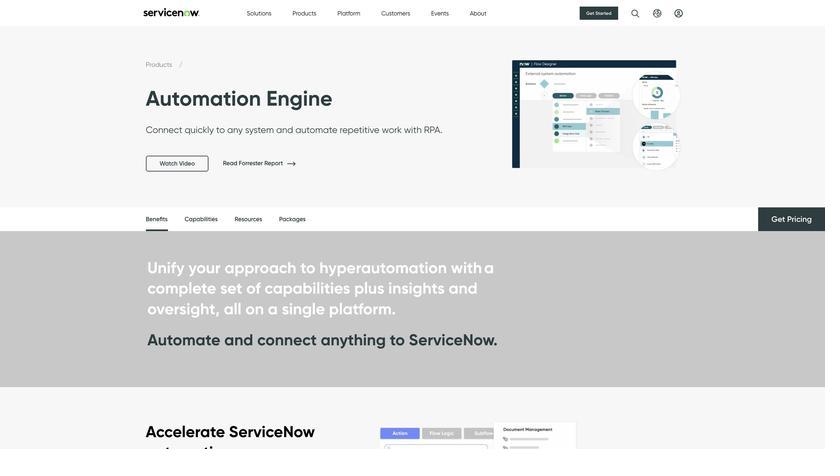 Task type: locate. For each thing, give the bounding box(es) containing it.
a
[[268, 299, 278, 319]]

1 connect to any system fast and automate tasks image from the left
[[0, 26, 826, 208]]

1 horizontal spatial products
[[293, 10, 317, 17]]

1 horizontal spatial to
[[301, 258, 316, 278]]

1 vertical spatial get
[[772, 215, 786, 224]]

2 horizontal spatial and
[[449, 279, 478, 298]]

platform.
[[329, 299, 396, 319]]

to
[[216, 124, 225, 135], [301, 258, 316, 278], [390, 330, 405, 350]]

0 horizontal spatial to
[[216, 124, 225, 135]]

0 horizontal spatial products
[[146, 61, 174, 69]]

with a
[[451, 258, 494, 278]]

automate
[[148, 330, 221, 350]]

customers button
[[382, 9, 411, 18]]

read forrester report
[[223, 160, 285, 167]]

get left the started at top right
[[587, 10, 595, 16]]

on
[[246, 299, 264, 319]]

read
[[223, 160, 238, 167]]

and
[[276, 124, 293, 135], [449, 279, 478, 298], [225, 330, 253, 350]]

get left pricing
[[772, 215, 786, 224]]

products
[[293, 10, 317, 17], [146, 61, 174, 69]]

and right system
[[276, 124, 293, 135]]

capabilities link
[[185, 208, 218, 232]]

0 vertical spatial products
[[293, 10, 317, 17]]

2 vertical spatial and
[[225, 330, 253, 350]]

1 vertical spatial and
[[449, 279, 478, 298]]

1 horizontal spatial get
[[772, 215, 786, 224]]

work
[[382, 124, 402, 135]]

complete
[[148, 279, 216, 298]]

0 horizontal spatial and
[[225, 330, 253, 350]]

get
[[587, 10, 595, 16], [772, 215, 786, 224]]

read forrester report link
[[223, 160, 305, 167]]

1 vertical spatial products
[[146, 61, 174, 69]]

0 horizontal spatial get
[[587, 10, 595, 16]]

benefits
[[146, 216, 168, 223]]

get for get pricing
[[772, 215, 786, 224]]

servicenow
[[229, 422, 315, 442]]

accelerate
[[146, 422, 225, 442]]

resources link
[[235, 208, 262, 232]]

to inside unify your approach to hyperautomation with a complete set of capabilities plus insights and oversight, all on a single platform.
[[301, 258, 316, 278]]

customers
[[382, 10, 411, 17]]

insights
[[389, 279, 445, 298]]

and down with a
[[449, 279, 478, 298]]

0 vertical spatial get
[[587, 10, 595, 16]]

automate and connect anything to servicenow.
[[148, 330, 498, 350]]

packages link
[[279, 208, 306, 232]]

solutions
[[247, 10, 272, 17]]

forrester
[[239, 160, 263, 167]]

unify
[[148, 258, 185, 278]]

1 vertical spatial to
[[301, 258, 316, 278]]

all
[[224, 299, 242, 319]]

2 horizontal spatial to
[[390, 330, 405, 350]]

0 vertical spatial to
[[216, 124, 225, 135]]

anything
[[321, 330, 386, 350]]

capabilities
[[265, 279, 351, 298]]

servicenow.
[[409, 330, 498, 350]]

about
[[470, 10, 487, 17]]

resources
[[235, 216, 262, 223]]

get started
[[587, 10, 612, 16]]

single
[[282, 299, 325, 319]]

and down "all"
[[225, 330, 253, 350]]

approach
[[225, 258, 297, 278]]

connect to any system fast and automate tasks image
[[0, 26, 826, 208], [505, 26, 687, 207]]

events button
[[432, 9, 449, 18]]

connect to any system fast and automate tasks image containing automation engine
[[0, 26, 826, 208]]

to inside image
[[216, 124, 225, 135]]

products for products link
[[146, 61, 174, 69]]

1 horizontal spatial and
[[276, 124, 293, 135]]

automate
[[296, 124, 338, 135]]

0 vertical spatial and
[[276, 124, 293, 135]]



Task type: vqa. For each thing, say whether or not it's contained in the screenshot.
quickly
yes



Task type: describe. For each thing, give the bounding box(es) containing it.
get for get started
[[587, 10, 595, 16]]

set
[[220, 279, 243, 298]]

system
[[245, 124, 274, 135]]

automation engine
[[146, 86, 333, 112]]

rpa.
[[424, 124, 443, 135]]

hyperautomation
[[320, 258, 447, 278]]

connect
[[146, 124, 183, 135]]

products for products popup button
[[293, 10, 317, 17]]

products link
[[146, 61, 174, 69]]

any
[[227, 124, 243, 135]]

packages
[[279, 216, 306, 223]]

engine
[[267, 86, 333, 112]]

about button
[[470, 9, 487, 18]]

automation
[[146, 443, 232, 450]]

benefits link
[[146, 208, 168, 233]]

get started link
[[580, 7, 619, 20]]

capabilities
[[185, 216, 218, 223]]

connect quickly to any system and automate repetitive work with rpa.
[[146, 124, 443, 135]]

with
[[404, 124, 422, 135]]

and inside image
[[276, 124, 293, 135]]

unify your approach to hyperautomation with a complete set of capabilities plus insights and oversight, all on a single platform.
[[148, 258, 494, 319]]

go to servicenow account image
[[675, 9, 683, 17]]

watch
[[160, 160, 178, 167]]

servicenow image
[[143, 8, 200, 16]]

connect
[[257, 330, 317, 350]]

started
[[596, 10, 612, 16]]

2 connect to any system fast and automate tasks image from the left
[[505, 26, 687, 207]]

connect with hundreds of third-party systems image
[[380, 414, 625, 450]]

oversight,
[[148, 299, 220, 319]]

your
[[189, 258, 221, 278]]

video
[[179, 160, 195, 167]]

solutions button
[[247, 9, 272, 18]]

get pricing link
[[759, 208, 826, 231]]

accelerate servicenow automation
[[146, 422, 315, 450]]

automation
[[146, 86, 261, 112]]

events
[[432, 10, 449, 17]]

platform
[[338, 10, 361, 17]]

of
[[247, 279, 261, 298]]

repetitive
[[340, 124, 380, 135]]

report
[[265, 160, 283, 167]]

platform button
[[338, 9, 361, 18]]

plus
[[355, 279, 385, 298]]

watch video link
[[146, 156, 209, 172]]

watch video
[[160, 160, 195, 167]]

2 vertical spatial to
[[390, 330, 405, 350]]

pricing
[[788, 215, 813, 224]]

quickly
[[185, 124, 214, 135]]

products button
[[293, 9, 317, 18]]

get pricing
[[772, 215, 813, 224]]

and inside unify your approach to hyperautomation with a complete set of capabilities plus insights and oversight, all on a single platform.
[[449, 279, 478, 298]]



